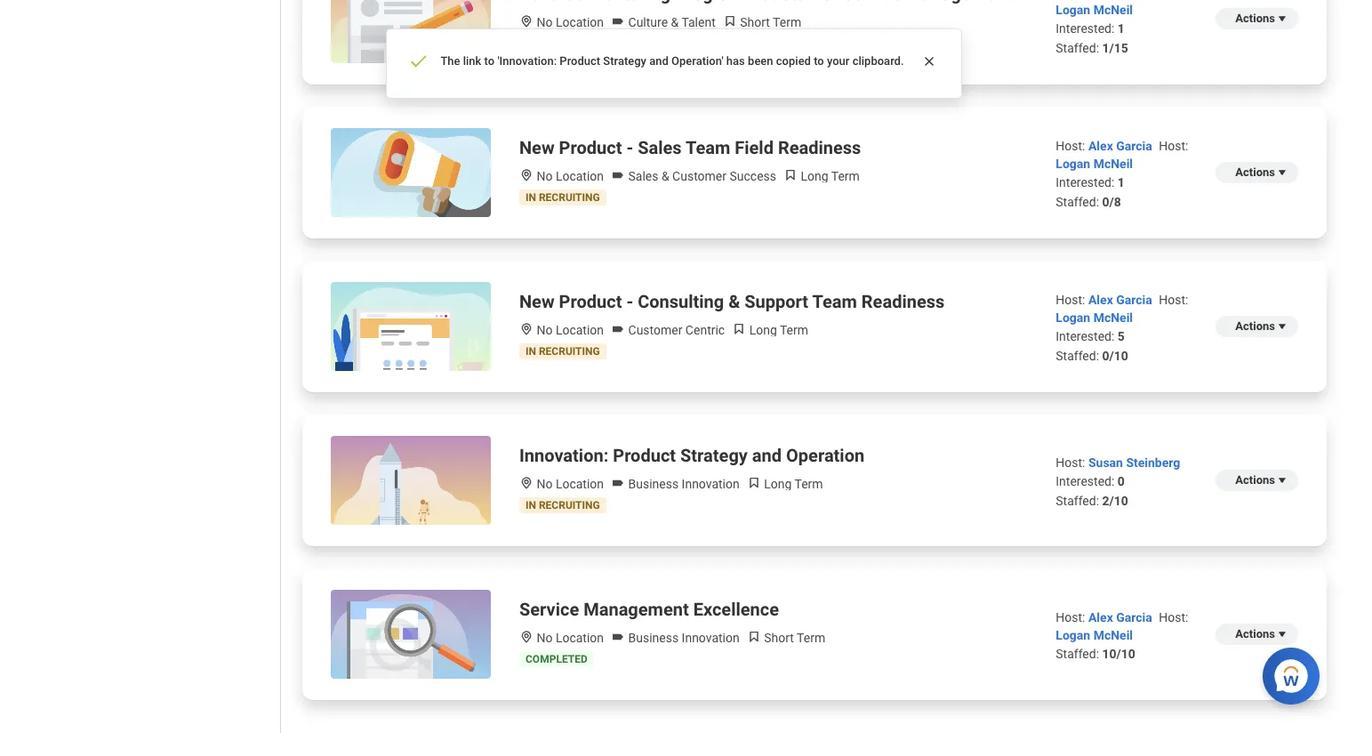 Task type: vqa. For each thing, say whether or not it's contained in the screenshot.
the top Configure and view chart data icon
no



Task type: describe. For each thing, give the bounding box(es) containing it.
in for new product - consulting & support team readiness
[[526, 345, 537, 358]]

and inside dialog
[[650, 54, 669, 68]]

caret down image for new product - sales team field readiness
[[1276, 166, 1290, 180]]

service management excellence link
[[520, 597, 779, 622]]

caret down image
[[1276, 473, 1290, 488]]

business for management
[[629, 631, 679, 645]]

location for service management excellence
[[556, 631, 604, 645]]

2 vertical spatial long
[[765, 477, 792, 491]]

1 vertical spatial customer
[[629, 323, 683, 337]]

- for sales
[[627, 137, 634, 158]]

mcneil for host: alex garcia host: logan mcneil staffed: 10/10
[[1094, 628, 1134, 642]]

location image for service management excellence
[[520, 630, 534, 644]]

clipboard.
[[853, 54, 905, 68]]

product for innovation: product strategy and operation
[[613, 445, 676, 466]]

operation
[[787, 445, 865, 466]]

1 horizontal spatial and
[[753, 445, 782, 466]]

media mylearning image right talent on the right of page
[[723, 14, 737, 28]]

staffed: inside host: alex garcia host: logan mcneil interested: 1 staffed: 0/8
[[1057, 195, 1100, 209]]

location image for new product - sales team field readiness
[[520, 168, 534, 182]]

0/8
[[1103, 195, 1122, 209]]

service management excellence
[[520, 599, 779, 620]]

location for new product - consulting & support team readiness
[[556, 323, 604, 337]]

2 vertical spatial &
[[729, 291, 741, 312]]

1 location from the top
[[556, 15, 604, 29]]

staffed: inside host: alex garcia host: logan mcneil staffed: 10/10
[[1057, 647, 1100, 661]]

service
[[520, 599, 579, 620]]

host: alex garcia host: logan mcneil interested: 1 staffed: 0/8
[[1057, 139, 1189, 209]]

location for innovation: product strategy and operation
[[556, 477, 604, 491]]

location image for business innovation
[[520, 476, 534, 490]]

1 inside logan mcneil interested: 1 staffed: 1/15
[[1118, 21, 1126, 36]]

no location for new product - sales team field readiness
[[534, 169, 604, 183]]

susan steinberg button
[[1089, 456, 1181, 470]]

field
[[735, 137, 774, 158]]

new for new product - consulting & support team readiness
[[520, 291, 555, 312]]

long for field
[[801, 169, 829, 183]]

term for team
[[832, 169, 860, 183]]

host: inside host: susan steinberg interested: 0 staffed: 2/10
[[1057, 456, 1086, 470]]

term for operation
[[795, 477, 824, 491]]

status element for new product - consulting & support team readiness
[[526, 345, 600, 358]]

interested: inside logan mcneil interested: 1 staffed: 1/15
[[1057, 21, 1115, 36]]

tag image for sales
[[611, 168, 626, 182]]

no for new product - sales team field readiness
[[537, 169, 553, 183]]

long for support
[[750, 323, 777, 337]]

no for innovation: product strategy and operation
[[537, 477, 553, 491]]

no for service management excellence
[[537, 631, 553, 645]]

5
[[1118, 329, 1126, 343]]

logan mcneil button for service management excellence
[[1057, 628, 1134, 642]]

alex for new product - consulting & support team readiness
[[1089, 293, 1114, 307]]

long term for readiness
[[798, 169, 860, 183]]

innovation:
[[520, 445, 609, 466]]

your
[[828, 54, 850, 68]]

product for new product - consulting & support team readiness
[[559, 291, 622, 312]]

copied
[[777, 54, 811, 68]]

logan mcneil button for new product - consulting & support team readiness
[[1057, 311, 1134, 325]]

long term for team
[[747, 323, 809, 337]]

talent
[[682, 15, 716, 29]]

1 logan mcneil button from the top
[[1057, 3, 1134, 17]]

1 actions from the top
[[1236, 12, 1276, 25]]

check image
[[409, 51, 430, 72]]

logan for host: alex garcia host: logan mcneil staffed: 10/10
[[1057, 628, 1091, 642]]

1/15
[[1103, 41, 1129, 55]]

2 to from the left
[[814, 54, 825, 68]]

centric
[[686, 323, 725, 337]]

caret down image for new product - consulting & support team readiness
[[1276, 319, 1290, 334]]

logan inside logan mcneil interested: 1 staffed: 1/15
[[1057, 3, 1091, 17]]

1 to from the left
[[485, 54, 495, 68]]

host: alex garcia host: logan mcneil staffed: 10/10
[[1057, 610, 1189, 661]]

location image for culture & talent
[[520, 14, 534, 28]]

in recruiting for innovation: product strategy and operation
[[526, 499, 600, 512]]

innovation for excellence
[[682, 631, 740, 645]]

1 no from the top
[[537, 15, 553, 29]]

new for new product - sales team field readiness
[[520, 137, 555, 158]]

steinberg
[[1127, 456, 1181, 470]]

staffed: inside host: susan steinberg interested: 0 staffed: 2/10
[[1057, 494, 1100, 508]]

staffed: inside logan mcneil interested: 1 staffed: 1/15
[[1057, 41, 1100, 55]]

culture & talent
[[626, 15, 716, 29]]

the
[[441, 54, 460, 68]]

new product - sales team field readiness link
[[520, 135, 862, 160]]

no location for new product - consulting & support team readiness
[[534, 323, 604, 337]]

recruiting for innovation: product strategy and operation
[[539, 499, 600, 512]]

logan mcneil interested: 1 staffed: 1/15
[[1057, 3, 1134, 55]]

logan for host: alex garcia host: logan mcneil interested: 1 staffed: 0/8
[[1057, 157, 1091, 171]]

product for new product - sales team field readiness
[[559, 137, 622, 158]]

0 horizontal spatial team
[[686, 137, 731, 158]]

actions button for team
[[1217, 316, 1299, 337]]

customer centric
[[626, 323, 725, 337]]

logan mcneil button for new product - sales team field readiness
[[1057, 157, 1134, 171]]

actions for innovation: product strategy and operation
[[1236, 473, 1276, 487]]

3 alex garcia button from the top
[[1089, 610, 1156, 625]]

'innovation:
[[498, 54, 557, 68]]

in for new product - sales team field readiness
[[526, 191, 537, 204]]



Task type: locate. For each thing, give the bounding box(es) containing it.
actions button for host: susan steinberg interested: 0 staffed: 2/10
[[1217, 470, 1299, 491]]

actions for new product - sales team field readiness
[[1236, 166, 1276, 179]]

customer
[[673, 169, 727, 183], [629, 323, 683, 337]]

0 vertical spatial strategy
[[604, 54, 647, 68]]

sales up sales & customer success
[[638, 137, 682, 158]]

2 actions from the top
[[1236, 166, 1276, 179]]

mcneil inside 'host: alex garcia host: logan mcneil interested: 5 staffed: 0/10'
[[1094, 311, 1134, 325]]

3 mcneil from the top
[[1094, 311, 1134, 325]]

1 vertical spatial new
[[520, 291, 555, 312]]

status element for new product - sales team field readiness
[[526, 191, 600, 204]]

term
[[773, 15, 802, 29], [832, 169, 860, 183], [780, 323, 809, 337], [795, 477, 824, 491], [797, 631, 826, 645]]

team up sales & customer success
[[686, 137, 731, 158]]

4 location from the top
[[556, 477, 604, 491]]

& for customer
[[662, 169, 670, 183]]

4 staffed: from the top
[[1057, 494, 1100, 508]]

actions for new product - consulting & support team readiness
[[1236, 319, 1276, 333]]

tag image down 'new product - sales team field readiness'
[[611, 168, 626, 182]]

1 new from the top
[[520, 137, 555, 158]]

4 tag image from the top
[[611, 476, 626, 490]]

1 innovation from the top
[[682, 477, 740, 491]]

the link to 'innovation: product strategy and operation' has been copied to your clipboard. dialog
[[387, 28, 962, 99]]

2 vertical spatial actions button
[[1217, 624, 1299, 645]]

3 garcia from the top
[[1117, 610, 1153, 625]]

location image for new product - consulting & support team readiness
[[520, 322, 534, 336]]

product
[[560, 54, 601, 68], [559, 137, 622, 158], [559, 291, 622, 312], [613, 445, 676, 466]]

1 interested: from the top
[[1057, 21, 1115, 36]]

4 status element from the top
[[526, 653, 588, 666]]

0 vertical spatial team
[[686, 137, 731, 158]]

alex up 0/10
[[1089, 293, 1114, 307]]

short for culture & talent
[[741, 15, 770, 29]]

& left 'support'
[[729, 291, 741, 312]]

5 tag image from the top
[[611, 630, 626, 644]]

logan mcneil button up the 5
[[1057, 311, 1134, 325]]

3 no location from the top
[[534, 323, 604, 337]]

short right media mylearning image
[[765, 631, 794, 645]]

logan mcneil button up 0/8
[[1057, 157, 1134, 171]]

3 status element from the top
[[526, 499, 600, 512]]

1 business innovation from the top
[[626, 477, 740, 491]]

garcia inside 'host: alex garcia host: logan mcneil interested: 5 staffed: 0/10'
[[1117, 293, 1153, 307]]

business down innovation: product strategy and operation at the bottom
[[629, 477, 679, 491]]

5 staffed: from the top
[[1057, 647, 1100, 661]]

staffed: left 1/15
[[1057, 41, 1100, 55]]

long term down 'support'
[[747, 323, 809, 337]]

2 vertical spatial alex garcia button
[[1089, 610, 1156, 625]]

0 vertical spatial business
[[629, 477, 679, 491]]

2 business innovation from the top
[[626, 631, 740, 645]]

2 location image from the top
[[520, 322, 534, 336]]

status element for innovation: product strategy and operation
[[526, 499, 600, 512]]

in
[[526, 191, 537, 204], [526, 345, 537, 358], [526, 499, 537, 512]]

readiness inside the new product - sales team field readiness link
[[778, 137, 862, 158]]

0 vertical spatial recruiting
[[539, 191, 600, 204]]

staffed: inside 'host: alex garcia host: logan mcneil interested: 5 staffed: 0/10'
[[1057, 349, 1100, 363]]

- left consulting in the top of the page
[[627, 291, 634, 312]]

alex inside host: alex garcia host: logan mcneil staffed: 10/10
[[1089, 610, 1114, 625]]

short term for business innovation
[[761, 631, 826, 645]]

host:
[[1057, 139, 1086, 153], [1160, 139, 1189, 153], [1057, 293, 1086, 307], [1160, 293, 1189, 307], [1057, 456, 1086, 470], [1057, 610, 1086, 625], [1160, 610, 1189, 625]]

alex for new product - sales team field readiness
[[1089, 139, 1114, 153]]

strategy
[[604, 54, 647, 68], [681, 445, 748, 466]]

1 inside host: alex garcia host: logan mcneil interested: 1 staffed: 0/8
[[1118, 175, 1126, 190]]

0 vertical spatial long term
[[798, 169, 860, 183]]

0 vertical spatial new
[[520, 137, 555, 158]]

link
[[463, 54, 482, 68]]

4 logan mcneil button from the top
[[1057, 628, 1134, 642]]

3 logan mcneil button from the top
[[1057, 311, 1134, 325]]

status element containing completed
[[526, 653, 588, 666]]

3 alex from the top
[[1089, 610, 1114, 625]]

alex garcia button for readiness
[[1089, 139, 1156, 153]]

1 garcia from the top
[[1117, 139, 1153, 153]]

strategy inside dialog
[[604, 54, 647, 68]]

media mylearning image
[[723, 14, 737, 28], [784, 168, 798, 182], [732, 322, 747, 336], [747, 476, 761, 490]]

4 mcneil from the top
[[1094, 628, 1134, 642]]

readiness
[[778, 137, 862, 158], [862, 291, 945, 312]]

4 no location from the top
[[534, 477, 604, 491]]

logan mcneil button
[[1057, 3, 1134, 17], [1057, 157, 1134, 171], [1057, 311, 1134, 325], [1057, 628, 1134, 642]]

2 location from the top
[[556, 169, 604, 183]]

1 vertical spatial -
[[627, 291, 634, 312]]

garcia for new product - consulting & support team readiness
[[1117, 293, 1153, 307]]

staffed: left 0/8
[[1057, 195, 1100, 209]]

0 vertical spatial readiness
[[778, 137, 862, 158]]

0 vertical spatial in
[[526, 191, 537, 204]]

3 no from the top
[[537, 323, 553, 337]]

business innovation
[[626, 477, 740, 491], [626, 631, 740, 645]]

2 vertical spatial long term
[[761, 477, 824, 491]]

recruiting for new product - consulting & support team readiness
[[539, 345, 600, 358]]

alex garcia button
[[1089, 139, 1156, 153], [1089, 293, 1156, 307], [1089, 610, 1156, 625]]

0 vertical spatial customer
[[673, 169, 727, 183]]

2 interested: from the top
[[1057, 175, 1115, 190]]

1 in recruiting from the top
[[526, 191, 600, 204]]

0 vertical spatial alex
[[1089, 139, 1114, 153]]

2 in from the top
[[526, 345, 537, 358]]

media mylearning image for operation
[[747, 476, 761, 490]]

mcneil up 0/8
[[1094, 157, 1134, 171]]

chevron left image
[[783, 730, 804, 733]]

2 horizontal spatial &
[[729, 291, 741, 312]]

logan inside host: alex garcia host: logan mcneil staffed: 10/10
[[1057, 628, 1091, 642]]

garcia up 10/10
[[1117, 610, 1153, 625]]

2 logan from the top
[[1057, 157, 1091, 171]]

alex garcia button for team
[[1089, 293, 1156, 307]]

customer down the new product - sales team field readiness link
[[673, 169, 727, 183]]

short term down excellence
[[761, 631, 826, 645]]

no for new product - consulting & support team readiness
[[537, 323, 553, 337]]

2 logan mcneil button from the top
[[1057, 157, 1134, 171]]

0 vertical spatial actions button
[[1217, 162, 1299, 183]]

excellence
[[694, 599, 779, 620]]

management
[[584, 599, 689, 620]]

1 vertical spatial &
[[662, 169, 670, 183]]

0 vertical spatial actions button
[[1217, 8, 1299, 29]]

2 innovation from the top
[[682, 631, 740, 645]]

operation'
[[672, 54, 724, 68]]

completed
[[526, 653, 588, 666]]

alex up 0/8
[[1089, 139, 1114, 153]]

sales & customer success
[[626, 169, 777, 183]]

interested:
[[1057, 21, 1115, 36], [1057, 175, 1115, 190], [1057, 329, 1115, 343], [1057, 474, 1115, 489]]

1 vertical spatial business innovation
[[626, 631, 740, 645]]

to
[[485, 54, 495, 68], [814, 54, 825, 68]]

2 tag image from the top
[[611, 168, 626, 182]]

long term down operation
[[761, 477, 824, 491]]

3 in from the top
[[526, 499, 537, 512]]

1 alex from the top
[[1089, 139, 1114, 153]]

1 no location from the top
[[534, 15, 604, 29]]

actions button
[[1217, 8, 1299, 29], [1217, 470, 1299, 491]]

4 interested: from the top
[[1057, 474, 1115, 489]]

0 vertical spatial location image
[[520, 14, 534, 28]]

actions
[[1236, 12, 1276, 25], [1236, 166, 1276, 179], [1236, 319, 1276, 333], [1236, 473, 1276, 487], [1236, 627, 1276, 641]]

2 vertical spatial in recruiting
[[526, 499, 600, 512]]

actions button for logan mcneil interested: 1 staffed: 1/15
[[1217, 8, 1299, 29]]

2 garcia from the top
[[1117, 293, 1153, 307]]

no location for service management excellence
[[534, 631, 604, 645]]

2 no location from the top
[[534, 169, 604, 183]]

2 vertical spatial location image
[[520, 630, 534, 644]]

tag image left centric
[[611, 322, 626, 336]]

success
[[730, 169, 777, 183]]

garcia up 0/8
[[1117, 139, 1153, 153]]

2 actions button from the top
[[1217, 470, 1299, 491]]

1 vertical spatial sales
[[629, 169, 659, 183]]

2 in recruiting from the top
[[526, 345, 600, 358]]

2 location image from the top
[[520, 476, 534, 490]]

short term up been
[[737, 15, 802, 29]]

-
[[627, 137, 634, 158], [627, 291, 634, 312]]

innovation
[[682, 477, 740, 491], [682, 631, 740, 645]]

2 no from the top
[[537, 169, 553, 183]]

1 vertical spatial team
[[813, 291, 858, 312]]

1 horizontal spatial &
[[671, 15, 679, 29]]

mcneil for host: alex garcia host: logan mcneil interested: 1 staffed: 0/8
[[1094, 157, 1134, 171]]

business innovation down innovation: product strategy and operation at the bottom
[[626, 477, 740, 491]]

2 vertical spatial recruiting
[[539, 499, 600, 512]]

tag image down management
[[611, 630, 626, 644]]

1 vertical spatial actions button
[[1217, 470, 1299, 491]]

business
[[629, 477, 679, 491], [629, 631, 679, 645]]

0 horizontal spatial strategy
[[604, 54, 647, 68]]

3 actions from the top
[[1236, 319, 1276, 333]]

garcia up the 5
[[1117, 293, 1153, 307]]

1 up 1/15
[[1118, 21, 1126, 36]]

mcneil inside logan mcneil interested: 1 staffed: 1/15
[[1094, 3, 1134, 17]]

1 1 from the top
[[1118, 21, 1126, 36]]

actions button for readiness
[[1217, 162, 1299, 183]]

tag image for and
[[611, 476, 626, 490]]

culture
[[629, 15, 668, 29]]

garcia inside host: alex garcia host: logan mcneil staffed: 10/10
[[1117, 610, 1153, 625]]

long down 'support'
[[750, 323, 777, 337]]

2 alex from the top
[[1089, 293, 1114, 307]]

0 vertical spatial in recruiting
[[526, 191, 600, 204]]

1 - from the top
[[627, 137, 634, 158]]

& for talent
[[671, 15, 679, 29]]

0
[[1118, 474, 1126, 489]]

interested: up 1/15
[[1057, 21, 1115, 36]]

5 actions from the top
[[1236, 627, 1276, 641]]

interested: up 0/8
[[1057, 175, 1115, 190]]

short term
[[737, 15, 802, 29], [761, 631, 826, 645]]

3 caret down image from the top
[[1276, 319, 1290, 334]]

interested: down susan
[[1057, 474, 1115, 489]]

interested: inside host: alex garcia host: logan mcneil interested: 1 staffed: 0/8
[[1057, 175, 1115, 190]]

interested: inside host: susan steinberg interested: 0 staffed: 2/10
[[1057, 474, 1115, 489]]

0 vertical spatial location image
[[520, 168, 534, 182]]

recruiting for new product - sales team field readiness
[[539, 191, 600, 204]]

new
[[520, 137, 555, 158], [520, 291, 555, 312]]

0 vertical spatial short term
[[737, 15, 802, 29]]

1 vertical spatial recruiting
[[539, 345, 600, 358]]

1 vertical spatial strategy
[[681, 445, 748, 466]]

new product - sales team field readiness
[[520, 137, 862, 158]]

1 vertical spatial readiness
[[862, 291, 945, 312]]

1 mcneil from the top
[[1094, 3, 1134, 17]]

2 1 from the top
[[1118, 175, 1126, 190]]

innovation: product strategy and operation link
[[520, 443, 865, 468]]

4 actions from the top
[[1236, 473, 1276, 487]]

long term
[[798, 169, 860, 183], [747, 323, 809, 337], [761, 477, 824, 491]]

1 tag image from the top
[[611, 14, 626, 28]]

actions button
[[1217, 162, 1299, 183], [1217, 316, 1299, 337], [1217, 624, 1299, 645]]

1 caret down image from the top
[[1276, 12, 1290, 26]]

2 recruiting from the top
[[539, 345, 600, 358]]

0 vertical spatial sales
[[638, 137, 682, 158]]

- for consulting
[[627, 291, 634, 312]]

1 vertical spatial location image
[[520, 476, 534, 490]]

innovation down innovation: product strategy and operation at the bottom
[[682, 477, 740, 491]]

alex garcia button up the 5
[[1089, 293, 1156, 307]]

location image
[[520, 168, 534, 182], [520, 322, 534, 336], [520, 630, 534, 644]]

1 vertical spatial alex garcia button
[[1089, 293, 1156, 307]]

interested: up 0/10
[[1057, 329, 1115, 343]]

business for product
[[629, 477, 679, 491]]

sales
[[638, 137, 682, 158], [629, 169, 659, 183]]

location image
[[520, 14, 534, 28], [520, 476, 534, 490]]

2 vertical spatial alex
[[1089, 610, 1114, 625]]

0 vertical spatial business innovation
[[626, 477, 740, 491]]

1 vertical spatial long
[[750, 323, 777, 337]]

no location
[[534, 15, 604, 29], [534, 169, 604, 183], [534, 323, 604, 337], [534, 477, 604, 491], [534, 631, 604, 645]]

product inside dialog
[[560, 54, 601, 68]]

customer down consulting in the top of the page
[[629, 323, 683, 337]]

support
[[745, 291, 809, 312]]

location for new product - sales team field readiness
[[556, 169, 604, 183]]

3 staffed: from the top
[[1057, 349, 1100, 363]]

0 vertical spatial innovation
[[682, 477, 740, 491]]

media mylearning image for team
[[784, 168, 798, 182]]

1 vertical spatial innovation
[[682, 631, 740, 645]]

team right 'support'
[[813, 291, 858, 312]]

1 vertical spatial short term
[[761, 631, 826, 645]]

2 business from the top
[[629, 631, 679, 645]]

location
[[556, 15, 604, 29], [556, 169, 604, 183], [556, 323, 604, 337], [556, 477, 604, 491], [556, 631, 604, 645]]

term for &
[[780, 323, 809, 337]]

2 mcneil from the top
[[1094, 157, 1134, 171]]

mcneil up the 5
[[1094, 311, 1134, 325]]

mcneil inside host: alex garcia host: logan mcneil staffed: 10/10
[[1094, 628, 1134, 642]]

team
[[686, 137, 731, 158], [813, 291, 858, 312]]

in recruiting for new product - consulting & support team readiness
[[526, 345, 600, 358]]

1 vertical spatial location image
[[520, 322, 534, 336]]

logan inside 'host: alex garcia host: logan mcneil interested: 5 staffed: 0/10'
[[1057, 311, 1091, 325]]

logan mcneil button up 1/15
[[1057, 3, 1134, 17]]

1
[[1118, 21, 1126, 36], [1118, 175, 1126, 190]]

alex inside host: alex garcia host: logan mcneil interested: 1 staffed: 0/8
[[1089, 139, 1114, 153]]

&
[[671, 15, 679, 29], [662, 169, 670, 183], [729, 291, 741, 312]]

3 recruiting from the top
[[539, 499, 600, 512]]

1 in from the top
[[526, 191, 537, 204]]

5 no location from the top
[[534, 631, 604, 645]]

media mylearning image down innovation: product strategy and operation at the bottom
[[747, 476, 761, 490]]

1 horizontal spatial team
[[813, 291, 858, 312]]

0 vertical spatial long
[[801, 169, 829, 183]]

status element for service management excellence
[[526, 653, 588, 666]]

2 vertical spatial garcia
[[1117, 610, 1153, 625]]

0 vertical spatial -
[[627, 137, 634, 158]]

business innovation for product
[[626, 477, 740, 491]]

status element
[[526, 191, 600, 204], [526, 345, 600, 358], [526, 499, 600, 512], [526, 653, 588, 666]]

short up been
[[741, 15, 770, 29]]

3 in recruiting from the top
[[526, 499, 600, 512]]

2 - from the top
[[627, 291, 634, 312]]

tag image
[[611, 14, 626, 28], [611, 168, 626, 182], [611, 322, 626, 336], [611, 476, 626, 490], [611, 630, 626, 644]]

0 vertical spatial and
[[650, 54, 669, 68]]

mcneil inside host: alex garcia host: logan mcneil interested: 1 staffed: 0/8
[[1094, 157, 1134, 171]]

5 no from the top
[[537, 631, 553, 645]]

alex inside 'host: alex garcia host: logan mcneil interested: 5 staffed: 0/10'
[[1089, 293, 1114, 307]]

short
[[741, 15, 770, 29], [765, 631, 794, 645]]

1 vertical spatial business
[[629, 631, 679, 645]]

1 actions button from the top
[[1217, 8, 1299, 29]]

new product - consulting & support team readiness
[[520, 291, 945, 312]]

0 vertical spatial short
[[741, 15, 770, 29]]

innovation for strategy
[[682, 477, 740, 491]]

3 interested: from the top
[[1057, 329, 1115, 343]]

media mylearning image
[[747, 630, 761, 644]]

and left operation
[[753, 445, 782, 466]]

innovation down excellence
[[682, 631, 740, 645]]

long right success
[[801, 169, 829, 183]]

0 vertical spatial &
[[671, 15, 679, 29]]

1 vertical spatial 1
[[1118, 175, 1126, 190]]

business down service management excellence link
[[629, 631, 679, 645]]

1 business from the top
[[629, 477, 679, 491]]

media mylearning image right success
[[784, 168, 798, 182]]

1 vertical spatial in recruiting
[[526, 345, 600, 358]]

10/10
[[1103, 647, 1136, 661]]

garcia
[[1117, 139, 1153, 153], [1117, 293, 1153, 307], [1117, 610, 1153, 625]]

& left talent on the right of page
[[671, 15, 679, 29]]

2 vertical spatial in
[[526, 499, 537, 512]]

4 logan from the top
[[1057, 628, 1091, 642]]

2 staffed: from the top
[[1057, 195, 1100, 209]]

logan inside host: alex garcia host: logan mcneil interested: 1 staffed: 0/8
[[1057, 157, 1091, 171]]

long down operation
[[765, 477, 792, 491]]

staffed:
[[1057, 41, 1100, 55], [1057, 195, 1100, 209], [1057, 349, 1100, 363], [1057, 494, 1100, 508], [1057, 647, 1100, 661]]

1 vertical spatial alex
[[1089, 293, 1114, 307]]

0 vertical spatial alex garcia button
[[1089, 139, 1156, 153]]

location image up 'innovation:
[[520, 14, 534, 28]]

host: alex garcia host: logan mcneil interested: 5 staffed: 0/10
[[1057, 293, 1189, 363]]

1 location image from the top
[[520, 168, 534, 182]]

caret down image for service management excellence
[[1276, 627, 1290, 642]]

caret down image
[[1276, 12, 1290, 26], [1276, 166, 1290, 180], [1276, 319, 1290, 334], [1276, 627, 1290, 642]]

1 vertical spatial in
[[526, 345, 537, 358]]

tag image down innovation: product strategy and operation at the bottom
[[611, 476, 626, 490]]

mcneil up 10/10
[[1094, 628, 1134, 642]]

1 alex garcia button from the top
[[1089, 139, 1156, 153]]

staffed: left 2/10
[[1057, 494, 1100, 508]]

staffed: left 0/10
[[1057, 349, 1100, 363]]

no
[[537, 15, 553, 29], [537, 169, 553, 183], [537, 323, 553, 337], [537, 477, 553, 491], [537, 631, 553, 645]]

logan mcneil button up 10/10
[[1057, 628, 1134, 642]]

in recruiting for new product - sales team field readiness
[[526, 191, 600, 204]]

mcneil up 1/15
[[1094, 3, 1134, 17]]

short term for culture & talent
[[737, 15, 802, 29]]

recruiting
[[539, 191, 600, 204], [539, 345, 600, 358], [539, 499, 600, 512]]

media mylearning image for &
[[732, 322, 747, 336]]

1 vertical spatial short
[[765, 631, 794, 645]]

0 vertical spatial 1
[[1118, 21, 1126, 36]]

& down the new product - sales team field readiness link
[[662, 169, 670, 183]]

in recruiting
[[526, 191, 600, 204], [526, 345, 600, 358], [526, 499, 600, 512]]

susan
[[1089, 456, 1124, 470]]

consulting
[[638, 291, 724, 312]]

0 horizontal spatial &
[[662, 169, 670, 183]]

2/10
[[1103, 494, 1129, 508]]

actions for service management excellence
[[1236, 627, 1276, 641]]

short for business innovation
[[765, 631, 794, 645]]

0/10
[[1103, 349, 1129, 363]]

x small image
[[919, 51, 940, 72]]

tag image for consulting
[[611, 322, 626, 336]]

4 no from the top
[[537, 477, 553, 491]]

mcneil
[[1094, 3, 1134, 17], [1094, 157, 1134, 171], [1094, 311, 1134, 325], [1094, 628, 1134, 642]]

chevron right image
[[826, 730, 847, 733]]

location image down 'innovation:'
[[520, 476, 534, 490]]

1 location image from the top
[[520, 14, 534, 28]]

media mylearning image down new product - consulting & support team readiness
[[732, 322, 747, 336]]

long term right success
[[798, 169, 860, 183]]

tag image left the culture
[[611, 14, 626, 28]]

in for innovation: product strategy and operation
[[526, 499, 537, 512]]

1 vertical spatial garcia
[[1117, 293, 1153, 307]]

sales down 'new product - sales team field readiness'
[[629, 169, 659, 183]]

garcia inside host: alex garcia host: logan mcneil interested: 1 staffed: 0/8
[[1117, 139, 1153, 153]]

2 status element from the top
[[526, 345, 600, 358]]

the link to 'innovation: product strategy and operation' has been copied to your clipboard.
[[441, 54, 905, 68]]

logan for host: alex garcia host: logan mcneil interested: 5 staffed: 0/10
[[1057, 311, 1091, 325]]

1 horizontal spatial strategy
[[681, 445, 748, 466]]

1 actions button from the top
[[1217, 162, 1299, 183]]

and
[[650, 54, 669, 68], [753, 445, 782, 466]]

interested: inside 'host: alex garcia host: logan mcneil interested: 5 staffed: 0/10'
[[1057, 329, 1115, 343]]

2 alex garcia button from the top
[[1089, 293, 1156, 307]]

4 caret down image from the top
[[1276, 627, 1290, 642]]

1 up 0/8
[[1118, 175, 1126, 190]]

garcia for new product - sales team field readiness
[[1117, 139, 1153, 153]]

1 recruiting from the top
[[539, 191, 600, 204]]

- up sales & customer success
[[627, 137, 634, 158]]

1 staffed: from the top
[[1057, 41, 1100, 55]]

alex garcia button up 0/8
[[1089, 139, 1156, 153]]

business innovation down service management excellence
[[626, 631, 740, 645]]

0 horizontal spatial and
[[650, 54, 669, 68]]

has
[[727, 54, 746, 68]]

business innovation for management
[[626, 631, 740, 645]]

2 new from the top
[[520, 291, 555, 312]]

1 status element from the top
[[526, 191, 600, 204]]

1 vertical spatial actions button
[[1217, 316, 1299, 337]]

innovation: product strategy and operation
[[520, 445, 865, 466]]

0 vertical spatial garcia
[[1117, 139, 1153, 153]]

alex garcia button up 10/10
[[1089, 610, 1156, 625]]

to right link
[[485, 54, 495, 68]]

mcneil for host: alex garcia host: logan mcneil interested: 5 staffed: 0/10
[[1094, 311, 1134, 325]]

readiness inside new product - consulting & support team readiness link
[[862, 291, 945, 312]]

long
[[801, 169, 829, 183], [750, 323, 777, 337], [765, 477, 792, 491]]

staffed: left 10/10
[[1057, 647, 1100, 661]]

new product - consulting & support team readiness link
[[520, 289, 945, 314]]

2 caret down image from the top
[[1276, 166, 1290, 180]]

and left "operation'"
[[650, 54, 669, 68]]

3 actions button from the top
[[1217, 624, 1299, 645]]

alex
[[1089, 139, 1114, 153], [1089, 293, 1114, 307], [1089, 610, 1114, 625]]

5 location from the top
[[556, 631, 604, 645]]

to left your
[[814, 54, 825, 68]]

3 tag image from the top
[[611, 322, 626, 336]]

no location for innovation: product strategy and operation
[[534, 477, 604, 491]]

been
[[748, 54, 774, 68]]

1 vertical spatial and
[[753, 445, 782, 466]]

3 location from the top
[[556, 323, 604, 337]]

2 actions button from the top
[[1217, 316, 1299, 337]]

0 horizontal spatial to
[[485, 54, 495, 68]]

3 location image from the top
[[520, 630, 534, 644]]

1 logan from the top
[[1057, 3, 1091, 17]]

logan
[[1057, 3, 1091, 17], [1057, 157, 1091, 171], [1057, 311, 1091, 325], [1057, 628, 1091, 642]]

alex up 10/10
[[1089, 610, 1114, 625]]

1 vertical spatial long term
[[747, 323, 809, 337]]

host: susan steinberg interested: 0 staffed: 2/10
[[1057, 456, 1181, 508]]

3 logan from the top
[[1057, 311, 1091, 325]]

1 horizontal spatial to
[[814, 54, 825, 68]]



